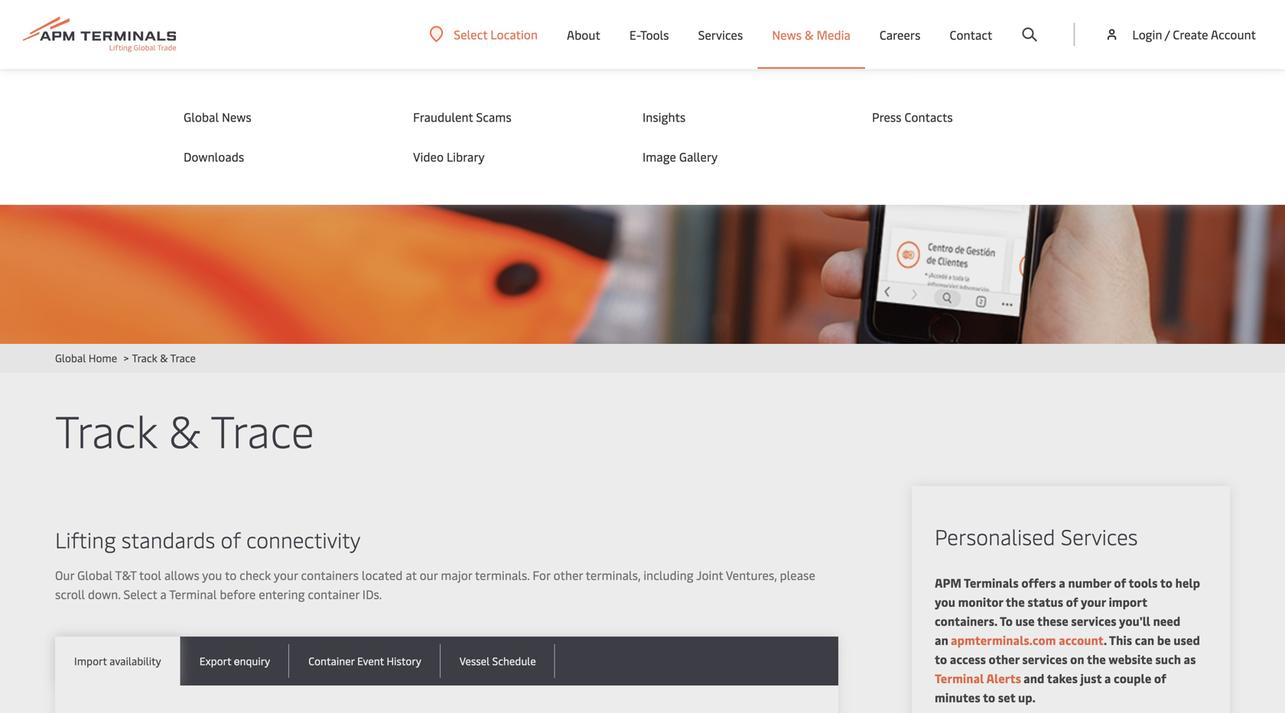 Task type: describe. For each thing, give the bounding box(es) containing it.
downloads
[[184, 148, 244, 165]]

and takes just a couple of minutes to set up.
[[935, 670, 1166, 706]]

contact
[[950, 26, 992, 43]]

minutes
[[935, 690, 980, 706]]

terminals.
[[475, 567, 530, 584]]

account
[[1059, 632, 1104, 649]]

select inside 'our global t&t tool allows you to check your containers located at our major terminals. for other terminals, including joint ventures, please scroll down. select a terminal before entering container ids.'
[[123, 586, 157, 603]]

to inside apm terminals offers a number of tools to help you monitor the status of your import containers. to use these services you'll need an
[[1160, 575, 1173, 591]]

export
[[199, 654, 231, 669]]

import
[[1109, 594, 1147, 610]]

services inside apm terminals offers a number of tools to help you monitor the status of your import containers. to use these services you'll need an
[[1071, 613, 1117, 630]]

use
[[1015, 613, 1035, 630]]

& for track
[[169, 400, 201, 460]]

our global t&t tool allows you to check your containers located at our major terminals. for other terminals, including joint ventures, please scroll down. select a terminal before entering container ids.
[[55, 567, 815, 603]]

container
[[308, 586, 359, 603]]

terminal alerts link
[[935, 670, 1021, 687]]

apmterminals.com
[[951, 632, 1056, 649]]

your inside 'our global t&t tool allows you to check your containers located at our major terminals. for other terminals, including joint ventures, please scroll down. select a terminal before entering container ids.'
[[274, 567, 298, 584]]

location
[[491, 26, 538, 42]]

services inside . this can be used to access other services on the website such as terminal alerts
[[1022, 651, 1068, 668]]

home
[[89, 351, 117, 365]]

export еnquiry button
[[180, 637, 289, 686]]

number
[[1068, 575, 1111, 591]]

vessel schedule button
[[440, 637, 555, 686]]

please
[[780, 567, 815, 584]]

containers
[[301, 567, 359, 584]]

select inside 'button'
[[454, 26, 488, 42]]

>
[[124, 351, 129, 365]]

0 vertical spatial trace
[[170, 351, 196, 365]]

insights
[[643, 109, 686, 125]]

couple
[[1114, 670, 1152, 687]]

ids.
[[362, 586, 382, 603]]

to inside . this can be used to access other services on the website such as terminal alerts
[[935, 651, 947, 668]]

containers.
[[935, 613, 997, 630]]

terminals,
[[586, 567, 641, 584]]

other inside 'our global t&t tool allows you to check your containers located at our major terminals. for other terminals, including joint ventures, please scroll down. select a terminal before entering container ids.'
[[553, 567, 583, 584]]

check
[[240, 567, 271, 584]]

media
[[817, 26, 851, 43]]

login
[[1132, 26, 1162, 42]]

lifting standards of connectivity
[[55, 525, 361, 554]]

status
[[1028, 594, 1063, 610]]

news & media
[[772, 26, 851, 43]]

insights link
[[643, 109, 841, 125]]

just
[[1081, 670, 1102, 687]]

at
[[406, 567, 417, 584]]

fraudulent
[[413, 109, 473, 125]]

fraudulent scams link
[[413, 109, 612, 125]]

vessel
[[460, 654, 490, 669]]

a for minutes
[[1105, 670, 1111, 687]]

event
[[357, 654, 384, 669]]

such
[[1155, 651, 1181, 668]]

to
[[1000, 613, 1013, 630]]

. this can be used to access other services on the website such as terminal alerts
[[935, 632, 1200, 687]]

video library link
[[413, 148, 612, 165]]

contact button
[[950, 0, 992, 69]]

be
[[1157, 632, 1171, 649]]

set
[[998, 690, 1015, 706]]

news inside popup button
[[772, 26, 802, 43]]

0 horizontal spatial news
[[222, 109, 251, 125]]

this
[[1109, 632, 1132, 649]]

global news
[[184, 109, 251, 125]]

used
[[1174, 632, 1200, 649]]

tt image
[[0, 69, 1285, 344]]

video
[[413, 148, 444, 165]]

our
[[420, 567, 438, 584]]

create
[[1173, 26, 1208, 42]]

gallery
[[679, 148, 718, 165]]

select location
[[454, 26, 538, 42]]

your inside apm terminals offers a number of tools to help you monitor the status of your import containers. to use these services you'll need an
[[1081, 594, 1106, 610]]

container event history button
[[289, 637, 440, 686]]

global for global home > track & trace
[[55, 351, 86, 365]]

tool
[[139, 567, 161, 584]]

down.
[[88, 586, 120, 603]]

global inside 'our global t&t tool allows you to check your containers located at our major terminals. for other terminals, including joint ventures, please scroll down. select a terminal before entering container ids.'
[[77, 567, 113, 584]]

major
[[441, 567, 472, 584]]

can
[[1135, 632, 1154, 649]]

of down number
[[1066, 594, 1078, 610]]

tab list containing import availability
[[55, 637, 838, 686]]

import availability
[[74, 654, 161, 669]]

the inside apm terminals offers a number of tools to help you monitor the status of your import containers. to use these services you'll need an
[[1006, 594, 1025, 610]]

scams
[[476, 109, 512, 125]]

global home link
[[55, 351, 117, 365]]

help
[[1175, 575, 1200, 591]]

select location button
[[429, 26, 538, 43]]

image
[[643, 148, 676, 165]]

t&t
[[115, 567, 136, 584]]

library
[[447, 148, 485, 165]]

press
[[872, 109, 902, 125]]

located
[[362, 567, 403, 584]]

global home > track & trace
[[55, 351, 196, 365]]

1 vertical spatial services
[[1061, 522, 1138, 551]]

export еnquiry
[[199, 654, 270, 669]]

offers
[[1022, 575, 1056, 591]]

terminal inside 'our global t&t tool allows you to check your containers located at our major terminals. for other terminals, including joint ventures, please scroll down. select a terminal before entering container ids.'
[[169, 586, 217, 603]]

to inside and takes just a couple of minutes to set up.
[[983, 690, 995, 706]]

tools
[[640, 26, 669, 43]]

to inside 'our global t&t tool allows you to check your containers located at our major terminals. for other terminals, including joint ventures, please scroll down. select a terminal before entering container ids.'
[[225, 567, 237, 584]]



Task type: locate. For each thing, give the bounding box(es) containing it.
0 vertical spatial global
[[184, 109, 219, 125]]

other right for
[[553, 567, 583, 584]]

0 vertical spatial news
[[772, 26, 802, 43]]

apmterminals.com account
[[948, 632, 1104, 649]]

terminal up "minutes"
[[935, 670, 984, 687]]

history
[[387, 654, 421, 669]]

login / create account
[[1132, 26, 1256, 42]]

0 vertical spatial terminal
[[169, 586, 217, 603]]

to left the set
[[983, 690, 995, 706]]

of
[[221, 525, 241, 554], [1114, 575, 1126, 591], [1066, 594, 1078, 610], [1154, 670, 1166, 687]]

import availability tab panel
[[55, 686, 838, 714]]

track & trace
[[55, 400, 314, 460]]

a down tool
[[160, 586, 167, 603]]

1 vertical spatial terminal
[[935, 670, 984, 687]]

1 horizontal spatial &
[[169, 400, 201, 460]]

login / create account link
[[1104, 0, 1256, 69]]

global news link
[[184, 109, 382, 125]]

the
[[1006, 594, 1025, 610], [1087, 651, 1106, 668]]

apmterminals.com account link
[[948, 632, 1104, 649]]

news & media button
[[772, 0, 851, 69]]

up.
[[1018, 690, 1036, 706]]

import
[[74, 654, 107, 669]]

tab list
[[55, 637, 838, 686]]

1 horizontal spatial news
[[772, 26, 802, 43]]

video library
[[413, 148, 485, 165]]

.
[[1104, 632, 1107, 649]]

0 vertical spatial services
[[698, 26, 743, 43]]

alerts
[[986, 670, 1021, 687]]

a inside and takes just a couple of minutes to set up.
[[1105, 670, 1111, 687]]

& inside popup button
[[805, 26, 814, 43]]

downloads link
[[184, 148, 382, 165]]

services
[[698, 26, 743, 43], [1061, 522, 1138, 551]]

services up number
[[1061, 522, 1138, 551]]

0 vertical spatial other
[[553, 567, 583, 584]]

terminal down allows
[[169, 586, 217, 603]]

0 vertical spatial &
[[805, 26, 814, 43]]

on
[[1070, 651, 1084, 668]]

2 horizontal spatial a
[[1105, 670, 1111, 687]]

0 horizontal spatial select
[[123, 586, 157, 603]]

1 vertical spatial &
[[160, 351, 168, 365]]

select
[[454, 26, 488, 42], [123, 586, 157, 603]]

0 horizontal spatial trace
[[170, 351, 196, 365]]

1 vertical spatial global
[[55, 351, 86, 365]]

e-tools
[[629, 26, 669, 43]]

1 vertical spatial news
[[222, 109, 251, 125]]

global left home
[[55, 351, 86, 365]]

global up downloads
[[184, 109, 219, 125]]

1 vertical spatial services
[[1022, 651, 1068, 668]]

1 horizontal spatial your
[[1081, 594, 1106, 610]]

track down home
[[55, 400, 157, 460]]

& for news
[[805, 26, 814, 43]]

1 horizontal spatial a
[[1059, 575, 1065, 591]]

container
[[308, 654, 355, 669]]

0 vertical spatial services
[[1071, 613, 1117, 630]]

availability
[[110, 654, 161, 669]]

0 horizontal spatial your
[[274, 567, 298, 584]]

1 horizontal spatial you
[[935, 594, 955, 610]]

monitor
[[958, 594, 1003, 610]]

to left help on the bottom of the page
[[1160, 575, 1173, 591]]

1 horizontal spatial the
[[1087, 651, 1106, 668]]

0 horizontal spatial &
[[160, 351, 168, 365]]

1 horizontal spatial services
[[1061, 522, 1138, 551]]

services up and
[[1022, 651, 1068, 668]]

for
[[533, 567, 550, 584]]

track
[[132, 351, 157, 365], [55, 400, 157, 460]]

2 vertical spatial global
[[77, 567, 113, 584]]

these
[[1037, 613, 1069, 630]]

import availability button
[[55, 637, 180, 686]]

other up alerts
[[989, 651, 1020, 668]]

0 vertical spatial you
[[202, 567, 222, 584]]

global
[[184, 109, 219, 125], [55, 351, 86, 365], [77, 567, 113, 584]]

global for global news
[[184, 109, 219, 125]]

your up the entering
[[274, 567, 298, 584]]

a inside 'our global t&t tool allows you to check your containers located at our major terminals. for other terminals, including joint ventures, please scroll down. select a terminal before entering container ids.'
[[160, 586, 167, 603]]

/
[[1165, 26, 1170, 42]]

2 horizontal spatial &
[[805, 26, 814, 43]]

personalised services
[[935, 522, 1138, 551]]

you inside 'our global t&t tool allows you to check your containers located at our major terminals. for other terminals, including joint ventures, please scroll down. select a terminal before entering container ids.'
[[202, 567, 222, 584]]

of up import
[[1114, 575, 1126, 591]]

1 horizontal spatial select
[[454, 26, 488, 42]]

contacts
[[905, 109, 953, 125]]

the inside . this can be used to access other services on the website such as terminal alerts
[[1087, 651, 1106, 668]]

a
[[1059, 575, 1065, 591], [160, 586, 167, 603], [1105, 670, 1111, 687]]

schedule
[[492, 654, 536, 669]]

and
[[1024, 670, 1045, 687]]

about button
[[567, 0, 600, 69]]

before
[[220, 586, 256, 603]]

of up check
[[221, 525, 241, 554]]

allows
[[164, 567, 199, 584]]

press contacts
[[872, 109, 953, 125]]

your down number
[[1081, 594, 1106, 610]]

you inside apm terminals offers a number of tools to help you monitor the status of your import containers. to use these services you'll need an
[[935, 594, 955, 610]]

0 vertical spatial your
[[274, 567, 298, 584]]

other
[[553, 567, 583, 584], [989, 651, 1020, 668]]

container event history
[[308, 654, 421, 669]]

as
[[1184, 651, 1196, 668]]

your
[[274, 567, 298, 584], [1081, 594, 1106, 610]]

the up to
[[1006, 594, 1025, 610]]

scroll
[[55, 586, 85, 603]]

personalised
[[935, 522, 1055, 551]]

services right 'tools'
[[698, 26, 743, 43]]

1 vertical spatial trace
[[210, 400, 314, 460]]

news up downloads
[[222, 109, 251, 125]]

of inside and takes just a couple of minutes to set up.
[[1154, 670, 1166, 687]]

services
[[1071, 613, 1117, 630], [1022, 651, 1068, 668]]

services up .
[[1071, 613, 1117, 630]]

to down an
[[935, 651, 947, 668]]

of down such
[[1154, 670, 1166, 687]]

1 vertical spatial your
[[1081, 594, 1106, 610]]

account
[[1211, 26, 1256, 42]]

1 vertical spatial you
[[935, 594, 955, 610]]

0 horizontal spatial terminal
[[169, 586, 217, 603]]

an
[[935, 632, 948, 649]]

1 vertical spatial the
[[1087, 651, 1106, 668]]

select left the location
[[454, 26, 488, 42]]

tools
[[1129, 575, 1158, 591]]

services button
[[698, 0, 743, 69]]

0 vertical spatial select
[[454, 26, 488, 42]]

careers button
[[880, 0, 921, 69]]

1 horizontal spatial trace
[[210, 400, 314, 460]]

about
[[567, 26, 600, 43]]

track right >
[[132, 351, 157, 365]]

1 vertical spatial track
[[55, 400, 157, 460]]

fraudulent scams
[[413, 109, 512, 125]]

the right on
[[1087, 651, 1106, 668]]

to up before at the left of page
[[225, 567, 237, 584]]

careers
[[880, 26, 921, 43]]

a right offers
[[1059, 575, 1065, 591]]

0 vertical spatial track
[[132, 351, 157, 365]]

1 horizontal spatial services
[[1071, 613, 1117, 630]]

a inside apm terminals offers a number of tools to help you monitor the status of your import containers. to use these services you'll need an
[[1059, 575, 1065, 591]]

apm
[[935, 575, 962, 591]]

1 vertical spatial select
[[123, 586, 157, 603]]

you right allows
[[202, 567, 222, 584]]

1 horizontal spatial other
[[989, 651, 1020, 668]]

need
[[1153, 613, 1181, 630]]

e-tools button
[[629, 0, 669, 69]]

0 horizontal spatial services
[[1022, 651, 1068, 668]]

news
[[772, 26, 802, 43], [222, 109, 251, 125]]

news left media
[[772, 26, 802, 43]]

0 horizontal spatial services
[[698, 26, 743, 43]]

0 horizontal spatial other
[[553, 567, 583, 584]]

website
[[1109, 651, 1153, 668]]

ventures,
[[726, 567, 777, 584]]

a right just on the right bottom of the page
[[1105, 670, 1111, 687]]

2 vertical spatial &
[[169, 400, 201, 460]]

0 vertical spatial the
[[1006, 594, 1025, 610]]

other inside . this can be used to access other services on the website such as terminal alerts
[[989, 651, 1020, 668]]

1 horizontal spatial terminal
[[935, 670, 984, 687]]

lifting
[[55, 525, 116, 554]]

global up down.
[[77, 567, 113, 584]]

0 horizontal spatial you
[[202, 567, 222, 584]]

terminal inside . this can be used to access other services on the website such as terminal alerts
[[935, 670, 984, 687]]

e-
[[629, 26, 640, 43]]

0 horizontal spatial a
[[160, 586, 167, 603]]

you down apm
[[935, 594, 955, 610]]

connectivity
[[246, 525, 361, 554]]

a for tools
[[1059, 575, 1065, 591]]

image gallery
[[643, 148, 718, 165]]

1 vertical spatial other
[[989, 651, 1020, 668]]

0 horizontal spatial the
[[1006, 594, 1025, 610]]

select down tool
[[123, 586, 157, 603]]

apm terminals offers a number of tools to help you monitor the status of your import containers. to use these services you'll need an
[[935, 575, 1200, 649]]

vessel schedule
[[460, 654, 536, 669]]

standards
[[121, 525, 215, 554]]

joint
[[696, 567, 723, 584]]



Task type: vqa. For each thing, say whether or not it's contained in the screenshot.
Guatemala
no



